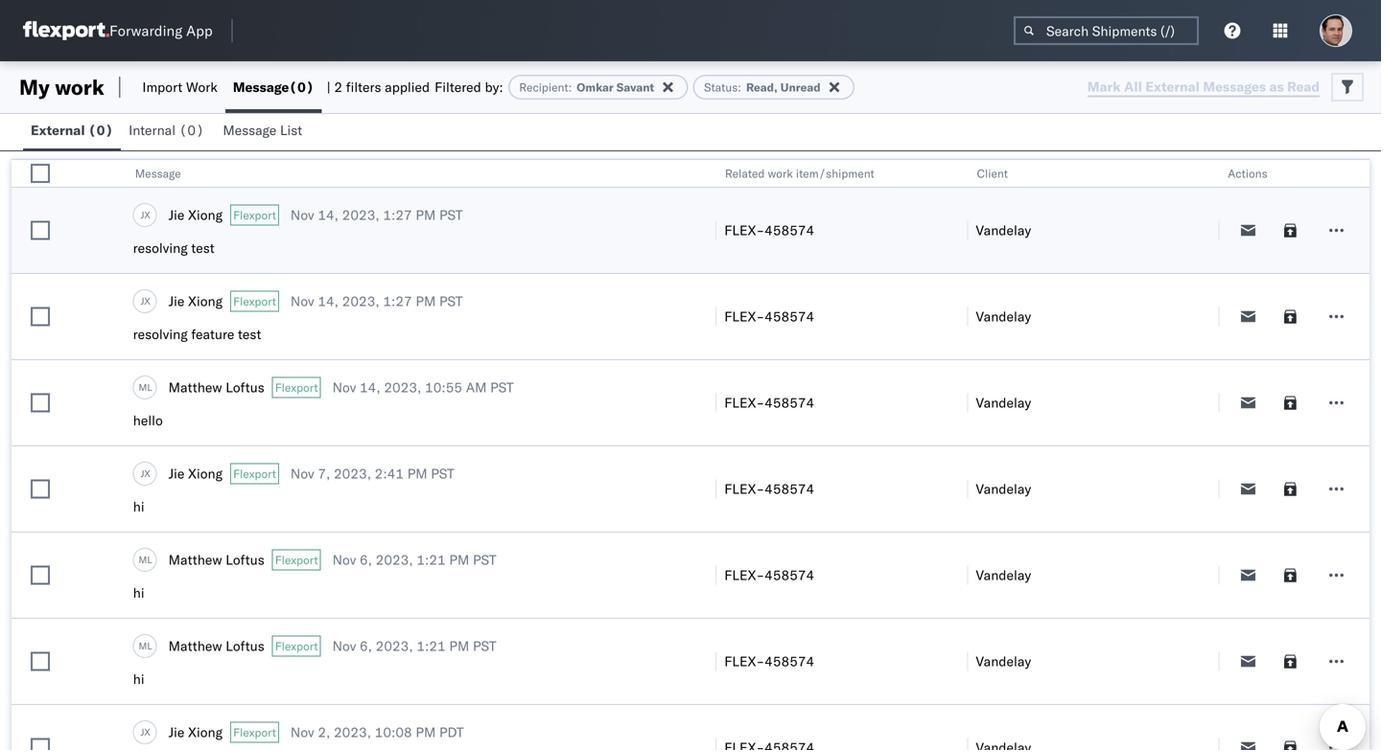 Task type: vqa. For each thing, say whether or not it's contained in the screenshot.
bottommost are
no



Task type: describe. For each thing, give the bounding box(es) containing it.
6 flex- from the top
[[724, 654, 765, 670]]

0 vertical spatial test
[[191, 240, 215, 257]]

1 matthew loftus from the top
[[168, 379, 264, 396]]

(0) for message (0)
[[289, 79, 314, 95]]

2 l from the top
[[147, 554, 152, 566]]

client
[[977, 166, 1008, 181]]

1 vertical spatial test
[[238, 326, 261, 343]]

4 j x from the top
[[141, 727, 150, 739]]

am
[[466, 379, 487, 396]]

|
[[327, 79, 331, 95]]

internal
[[129, 122, 176, 139]]

1 xiong from the top
[[188, 207, 223, 223]]

1 458574 from the top
[[765, 222, 814, 239]]

message for (0)
[[233, 79, 289, 95]]

| 2 filters applied filtered by:
[[327, 79, 503, 95]]

related work item/shipment
[[725, 166, 875, 181]]

3 loftus from the top
[[226, 638, 264, 655]]

3 xiong from the top
[[188, 466, 223, 482]]

external (0)
[[31, 122, 113, 139]]

flexport left 2,
[[233, 726, 276, 740]]

3 jie xiong from the top
[[168, 466, 223, 482]]

my
[[19, 74, 50, 100]]

1 jie xiong from the top
[[168, 207, 223, 223]]

1 j x from the top
[[141, 209, 150, 221]]

1 l from the top
[[147, 381, 152, 393]]

resize handle column header for related work item/shipment
[[944, 160, 967, 751]]

nov 14, 2023, 1:27 pm pst for test
[[291, 293, 463, 310]]

filtered
[[435, 79, 481, 95]]

3 l from the top
[[147, 640, 152, 652]]

import work button
[[135, 61, 225, 113]]

2 vertical spatial 14,
[[360, 379, 380, 396]]

applied
[[385, 79, 430, 95]]

3 m from the top
[[139, 640, 147, 652]]

item/shipment
[[796, 166, 875, 181]]

flexport up 2,
[[275, 640, 318, 654]]

1 hi from the top
[[133, 499, 144, 516]]

hello
[[133, 412, 163, 429]]

: for status
[[738, 80, 741, 94]]

1 m from the top
[[139, 381, 147, 393]]

4 vandelay from the top
[[976, 481, 1031, 498]]

flexport down 7,
[[275, 553, 318, 568]]

2 j x from the top
[[141, 295, 150, 307]]

forwarding app link
[[23, 21, 213, 40]]

work for my
[[55, 74, 104, 100]]

4 jie from the top
[[168, 725, 185, 741]]

unread
[[780, 80, 821, 94]]

5 flex- from the top
[[724, 567, 765, 584]]

(0) for external (0)
[[88, 122, 113, 139]]

external (0) button
[[23, 113, 121, 151]]

1 resize handle column header from the left
[[64, 160, 87, 751]]

2 m from the top
[[139, 554, 147, 566]]

10:08
[[375, 725, 412, 741]]

3 j from the top
[[141, 468, 144, 480]]

3 matthew loftus from the top
[[168, 638, 264, 655]]

1 loftus from the top
[[226, 379, 264, 396]]

forwarding app
[[109, 22, 213, 40]]

2,
[[318, 725, 330, 741]]

4 flex- from the top
[[724, 481, 765, 498]]

read,
[[746, 80, 778, 94]]

import
[[142, 79, 183, 95]]

resolving test
[[133, 240, 215, 257]]

4 458574 from the top
[[765, 481, 814, 498]]

1 flex- 458574 from the top
[[724, 222, 814, 239]]

1:27 for test
[[383, 293, 412, 310]]

nov 14, 2023, 1:27 pm pst for resolving test
[[291, 207, 463, 223]]

pdt
[[439, 725, 464, 741]]

savant
[[616, 80, 654, 94]]

2 vertical spatial message
[[135, 166, 181, 181]]

1 j from the top
[[141, 209, 144, 221]]

feature
[[191, 326, 234, 343]]

internal (0)
[[129, 122, 204, 139]]

resolving feature test
[[133, 326, 261, 343]]

nov 2, 2023, 10:08 pm pdt
[[291, 725, 464, 741]]



Task type: locate. For each thing, give the bounding box(es) containing it.
0 vertical spatial 1:27
[[383, 207, 412, 223]]

1 vertical spatial nov 6, 2023, 1:21 pm pst
[[332, 638, 496, 655]]

2 nov 14, 2023, 1:27 pm pst from the top
[[291, 293, 463, 310]]

1 m l from the top
[[139, 381, 152, 393]]

message for list
[[223, 122, 277, 139]]

j
[[141, 209, 144, 221], [141, 295, 144, 307], [141, 468, 144, 480], [141, 727, 144, 739]]

matthew loftus
[[168, 379, 264, 396], [168, 552, 264, 569], [168, 638, 264, 655]]

10:55
[[425, 379, 462, 396]]

flexport up feature
[[233, 294, 276, 309]]

3 j x from the top
[[141, 468, 150, 480]]

loftus
[[226, 379, 264, 396], [226, 552, 264, 569], [226, 638, 264, 655]]

resize handle column header for actions
[[1347, 160, 1370, 751]]

4 x from the top
[[144, 727, 150, 739]]

0 horizontal spatial work
[[55, 74, 104, 100]]

external
[[31, 122, 85, 139]]

nov 6, 2023, 1:21 pm pst
[[332, 552, 496, 569], [332, 638, 496, 655]]

1 vertical spatial 1:21
[[417, 638, 446, 655]]

0 vertical spatial matthew
[[168, 379, 222, 396]]

2023,
[[342, 207, 380, 223], [342, 293, 380, 310], [384, 379, 421, 396], [334, 466, 371, 482], [376, 552, 413, 569], [376, 638, 413, 655], [334, 725, 371, 741]]

4 j from the top
[[141, 727, 144, 739]]

pst
[[439, 207, 463, 223], [439, 293, 463, 310], [490, 379, 514, 396], [431, 466, 455, 482], [473, 552, 496, 569], [473, 638, 496, 655]]

1 flex- from the top
[[724, 222, 765, 239]]

2 vertical spatial matthew
[[168, 638, 222, 655]]

1 vertical spatial 14,
[[318, 293, 339, 310]]

2 6, from the top
[[360, 638, 372, 655]]

message list button
[[215, 113, 314, 151]]

:
[[568, 80, 572, 94], [738, 80, 741, 94]]

None checkbox
[[31, 307, 50, 327], [31, 394, 50, 413], [31, 653, 50, 672], [31, 739, 50, 751], [31, 307, 50, 327], [31, 394, 50, 413], [31, 653, 50, 672], [31, 739, 50, 751]]

2 j from the top
[[141, 295, 144, 307]]

1 vertical spatial matthew loftus
[[168, 552, 264, 569]]

1 nov 14, 2023, 1:27 pm pst from the top
[[291, 207, 463, 223]]

by:
[[485, 79, 503, 95]]

1 1:21 from the top
[[417, 552, 446, 569]]

0 vertical spatial nov 14, 2023, 1:27 pm pst
[[291, 207, 463, 223]]

resolving for resolving feature test
[[133, 326, 188, 343]]

message
[[233, 79, 289, 95], [223, 122, 277, 139], [135, 166, 181, 181]]

1:27 for resolving test
[[383, 207, 412, 223]]

message up message list
[[233, 79, 289, 95]]

2 jie xiong from the top
[[168, 293, 223, 310]]

1 vertical spatial nov 14, 2023, 1:27 pm pst
[[291, 293, 463, 310]]

status
[[704, 80, 738, 94]]

message down internal (0) button
[[135, 166, 181, 181]]

m
[[139, 381, 147, 393], [139, 554, 147, 566], [139, 640, 147, 652]]

2
[[334, 79, 342, 95]]

2 loftus from the top
[[226, 552, 264, 569]]

(0) right internal
[[179, 122, 204, 139]]

resolving
[[133, 240, 188, 257], [133, 326, 188, 343]]

nov 7, 2023, 2:41 pm pst
[[291, 466, 455, 482]]

1 6, from the top
[[360, 552, 372, 569]]

14, for test
[[318, 293, 339, 310]]

4 flex- 458574 from the top
[[724, 481, 814, 498]]

2 1:27 from the top
[[383, 293, 412, 310]]

6 458574 from the top
[[765, 654, 814, 670]]

2 xiong from the top
[[188, 293, 223, 310]]

1 matthew from the top
[[168, 379, 222, 396]]

2 nov 6, 2023, 1:21 pm pst from the top
[[332, 638, 496, 655]]

import work
[[142, 79, 218, 95]]

1 vertical spatial l
[[147, 554, 152, 566]]

1 vertical spatial 1:27
[[383, 293, 412, 310]]

1 vertical spatial work
[[768, 166, 793, 181]]

1 1:27 from the top
[[383, 207, 412, 223]]

14,
[[318, 207, 339, 223], [318, 293, 339, 310], [360, 379, 380, 396]]

2 flex- 458574 from the top
[[724, 308, 814, 325]]

6,
[[360, 552, 372, 569], [360, 638, 372, 655]]

458574
[[765, 222, 814, 239], [765, 308, 814, 325], [765, 395, 814, 411], [765, 481, 814, 498], [765, 567, 814, 584], [765, 654, 814, 670]]

3 matthew from the top
[[168, 638, 222, 655]]

resolving left feature
[[133, 326, 188, 343]]

recipient : omkar savant
[[519, 80, 654, 94]]

6, up the nov 2, 2023, 10:08 pm pdt
[[360, 638, 372, 655]]

0 vertical spatial work
[[55, 74, 104, 100]]

Search Shipments (/) text field
[[1014, 16, 1199, 45]]

4 resize handle column header from the left
[[1196, 160, 1219, 751]]

0 vertical spatial matthew loftus
[[168, 379, 264, 396]]

work
[[186, 79, 218, 95]]

1:27
[[383, 207, 412, 223], [383, 293, 412, 310]]

hi
[[133, 499, 144, 516], [133, 585, 144, 602], [133, 671, 144, 688]]

message left list
[[223, 122, 277, 139]]

message (0)
[[233, 79, 314, 95]]

1 vandelay from the top
[[976, 222, 1031, 239]]

list
[[280, 122, 302, 139]]

2 vertical spatial m l
[[139, 640, 152, 652]]

related
[[725, 166, 765, 181]]

flexport. image
[[23, 21, 109, 40]]

message inside button
[[223, 122, 277, 139]]

2 horizontal spatial (0)
[[289, 79, 314, 95]]

1 vertical spatial hi
[[133, 585, 144, 602]]

filters
[[346, 79, 381, 95]]

: for recipient
[[568, 80, 572, 94]]

(0) left |
[[289, 79, 314, 95]]

2 vertical spatial l
[[147, 640, 152, 652]]

2 1:21 from the top
[[417, 638, 446, 655]]

1 jie from the top
[[168, 207, 185, 223]]

work for related
[[768, 166, 793, 181]]

test right feature
[[238, 326, 261, 343]]

message list
[[223, 122, 302, 139]]

2 matthew from the top
[[168, 552, 222, 569]]

flex- 458574
[[724, 222, 814, 239], [724, 308, 814, 325], [724, 395, 814, 411], [724, 481, 814, 498], [724, 567, 814, 584], [724, 654, 814, 670]]

nov 14, 2023, 1:27 pm pst
[[291, 207, 463, 223], [291, 293, 463, 310]]

nov 6, 2023, 1:21 pm pst up 10:08
[[332, 638, 496, 655]]

3 458574 from the top
[[765, 395, 814, 411]]

: left "read,"
[[738, 80, 741, 94]]

1 vertical spatial resolving
[[133, 326, 188, 343]]

3 m l from the top
[[139, 640, 152, 652]]

pm
[[416, 207, 436, 223], [416, 293, 436, 310], [407, 466, 427, 482], [449, 552, 469, 569], [449, 638, 469, 655], [416, 725, 436, 741]]

resize handle column header for client
[[1196, 160, 1219, 751]]

2:41
[[375, 466, 404, 482]]

2 resize handle column header from the left
[[693, 160, 716, 751]]

0 vertical spatial 6,
[[360, 552, 372, 569]]

(0) for internal (0)
[[179, 122, 204, 139]]

1 horizontal spatial (0)
[[179, 122, 204, 139]]

2 x from the top
[[144, 295, 150, 307]]

3 hi from the top
[[133, 671, 144, 688]]

2 vertical spatial m
[[139, 640, 147, 652]]

2 matthew loftus from the top
[[168, 552, 264, 569]]

flexport down message list button at the top left of the page
[[233, 208, 276, 223]]

7,
[[318, 466, 330, 482]]

0 vertical spatial nov 6, 2023, 1:21 pm pst
[[332, 552, 496, 569]]

0 vertical spatial 1:21
[[417, 552, 446, 569]]

work up external (0)
[[55, 74, 104, 100]]

0 vertical spatial resolving
[[133, 240, 188, 257]]

4 jie xiong from the top
[[168, 725, 223, 741]]

3 resize handle column header from the left
[[944, 160, 967, 751]]

resolving for resolving test
[[133, 240, 188, 257]]

(0) inside button
[[88, 122, 113, 139]]

6 flex- 458574 from the top
[[724, 654, 814, 670]]

5 vandelay from the top
[[976, 567, 1031, 584]]

xiong
[[188, 207, 223, 223], [188, 293, 223, 310], [188, 466, 223, 482], [188, 725, 223, 741]]

flexport
[[233, 208, 276, 223], [233, 294, 276, 309], [275, 381, 318, 395], [233, 467, 276, 481], [275, 553, 318, 568], [275, 640, 318, 654], [233, 726, 276, 740]]

0 vertical spatial m
[[139, 381, 147, 393]]

0 horizontal spatial :
[[568, 80, 572, 94]]

internal (0) button
[[121, 113, 215, 151]]

: left omkar
[[568, 80, 572, 94]]

1 nov 6, 2023, 1:21 pm pst from the top
[[332, 552, 496, 569]]

6 vandelay from the top
[[976, 654, 1031, 670]]

jie xiong
[[168, 207, 223, 223], [168, 293, 223, 310], [168, 466, 223, 482], [168, 725, 223, 741]]

nov 6, 2023, 1:21 pm pst down 2:41 at the bottom left
[[332, 552, 496, 569]]

(0) inside button
[[179, 122, 204, 139]]

1 x from the top
[[144, 209, 150, 221]]

(0)
[[289, 79, 314, 95], [88, 122, 113, 139], [179, 122, 204, 139]]

2 vandelay from the top
[[976, 308, 1031, 325]]

actions
[[1228, 166, 1268, 181]]

1 vertical spatial m l
[[139, 554, 152, 566]]

1 vertical spatial 6,
[[360, 638, 372, 655]]

vandelay
[[976, 222, 1031, 239], [976, 308, 1031, 325], [976, 395, 1031, 411], [976, 481, 1031, 498], [976, 567, 1031, 584], [976, 654, 1031, 670]]

None checkbox
[[31, 164, 50, 183], [31, 221, 50, 240], [31, 480, 50, 499], [31, 566, 50, 586], [31, 164, 50, 183], [31, 221, 50, 240], [31, 480, 50, 499], [31, 566, 50, 586]]

jie
[[168, 207, 185, 223], [168, 293, 185, 310], [168, 466, 185, 482], [168, 725, 185, 741]]

0 vertical spatial m l
[[139, 381, 152, 393]]

3 jie from the top
[[168, 466, 185, 482]]

app
[[186, 22, 213, 40]]

3 x from the top
[[144, 468, 150, 480]]

1 vertical spatial message
[[223, 122, 277, 139]]

1 vertical spatial matthew
[[168, 552, 222, 569]]

3 vandelay from the top
[[976, 395, 1031, 411]]

2 vertical spatial hi
[[133, 671, 144, 688]]

3 flex- from the top
[[724, 395, 765, 411]]

l
[[147, 381, 152, 393], [147, 554, 152, 566], [147, 640, 152, 652]]

matthew
[[168, 379, 222, 396], [168, 552, 222, 569], [168, 638, 222, 655]]

2 458574 from the top
[[765, 308, 814, 325]]

m l
[[139, 381, 152, 393], [139, 554, 152, 566], [139, 640, 152, 652]]

0 vertical spatial hi
[[133, 499, 144, 516]]

work
[[55, 74, 104, 100], [768, 166, 793, 181]]

0 vertical spatial l
[[147, 381, 152, 393]]

omkar
[[577, 80, 614, 94]]

status : read, unread
[[704, 80, 821, 94]]

3 flex- 458574 from the top
[[724, 395, 814, 411]]

5 458574 from the top
[[765, 567, 814, 584]]

2 vertical spatial loftus
[[226, 638, 264, 655]]

resize handle column header for message
[[693, 160, 716, 751]]

resolving up the resolving feature test
[[133, 240, 188, 257]]

0 vertical spatial 14,
[[318, 207, 339, 223]]

6, down nov 7, 2023, 2:41 pm pst
[[360, 552, 372, 569]]

my work
[[19, 74, 104, 100]]

4 xiong from the top
[[188, 725, 223, 741]]

0 vertical spatial message
[[233, 79, 289, 95]]

2 m l from the top
[[139, 554, 152, 566]]

flex-
[[724, 222, 765, 239], [724, 308, 765, 325], [724, 395, 765, 411], [724, 481, 765, 498], [724, 567, 765, 584], [724, 654, 765, 670]]

resize handle column header
[[64, 160, 87, 751], [693, 160, 716, 751], [944, 160, 967, 751], [1196, 160, 1219, 751], [1347, 160, 1370, 751]]

work right related
[[768, 166, 793, 181]]

flexport up 7,
[[275, 381, 318, 395]]

1 horizontal spatial test
[[238, 326, 261, 343]]

2 : from the left
[[738, 80, 741, 94]]

2 hi from the top
[[133, 585, 144, 602]]

1 horizontal spatial work
[[768, 166, 793, 181]]

flexport left 7,
[[233, 467, 276, 481]]

x
[[144, 209, 150, 221], [144, 295, 150, 307], [144, 468, 150, 480], [144, 727, 150, 739]]

5 flex- 458574 from the top
[[724, 567, 814, 584]]

test up the resolving feature test
[[191, 240, 215, 257]]

2 flex- from the top
[[724, 308, 765, 325]]

2 jie from the top
[[168, 293, 185, 310]]

forwarding
[[109, 22, 182, 40]]

1 vertical spatial m
[[139, 554, 147, 566]]

1 : from the left
[[568, 80, 572, 94]]

14, for resolving test
[[318, 207, 339, 223]]

nov 14, 2023, 10:55 am pst
[[332, 379, 514, 396]]

recipient
[[519, 80, 568, 94]]

1 resolving from the top
[[133, 240, 188, 257]]

nov
[[291, 207, 314, 223], [291, 293, 314, 310], [332, 379, 356, 396], [291, 466, 314, 482], [332, 552, 356, 569], [332, 638, 356, 655], [291, 725, 314, 741]]

0 vertical spatial loftus
[[226, 379, 264, 396]]

1:21
[[417, 552, 446, 569], [417, 638, 446, 655]]

1 horizontal spatial :
[[738, 80, 741, 94]]

test
[[191, 240, 215, 257], [238, 326, 261, 343]]

j x
[[141, 209, 150, 221], [141, 295, 150, 307], [141, 468, 150, 480], [141, 727, 150, 739]]

2 vertical spatial matthew loftus
[[168, 638, 264, 655]]

(0) right the external
[[88, 122, 113, 139]]

0 horizontal spatial test
[[191, 240, 215, 257]]

2 resolving from the top
[[133, 326, 188, 343]]

1 vertical spatial loftus
[[226, 552, 264, 569]]

0 horizontal spatial (0)
[[88, 122, 113, 139]]

5 resize handle column header from the left
[[1347, 160, 1370, 751]]



